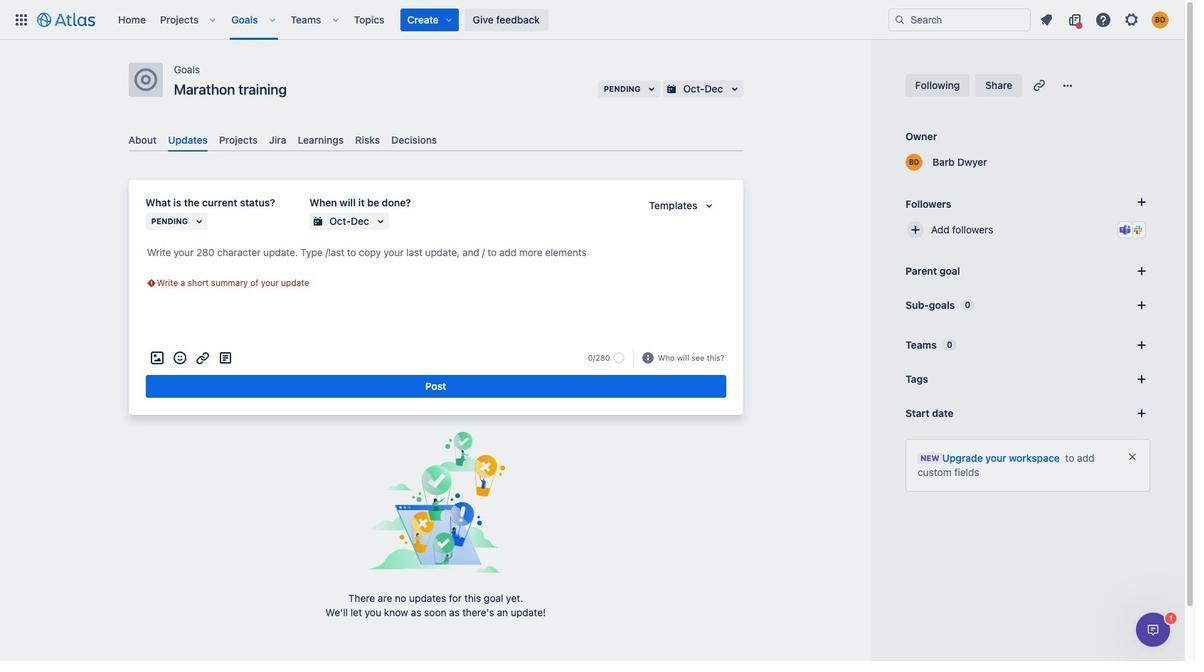 Task type: locate. For each thing, give the bounding box(es) containing it.
tab list
[[123, 128, 749, 152]]

Search field
[[889, 8, 1031, 31]]

insert link image
[[194, 350, 211, 367]]

search image
[[895, 14, 906, 25]]

error image
[[146, 278, 157, 289]]

add files, videos, or images image
[[148, 350, 165, 367]]

close banner image
[[1127, 451, 1139, 463]]

banner
[[0, 0, 1185, 40]]

None search field
[[889, 8, 1031, 31]]

dialog
[[1137, 613, 1171, 647]]

Main content area, start typing to enter text. text field
[[146, 244, 726, 266]]

goal icon image
[[134, 68, 157, 91]]



Task type: describe. For each thing, give the bounding box(es) containing it.
msteams logo showing  channels are connected to this goal image
[[1120, 224, 1132, 236]]

top element
[[9, 0, 889, 40]]

add a follower image
[[1134, 194, 1151, 211]]

add follower image
[[908, 221, 925, 238]]

help image
[[1095, 11, 1113, 28]]

slack logo showing nan channels are connected to this goal image
[[1133, 224, 1145, 236]]

insert emoji image
[[171, 350, 188, 367]]



Task type: vqa. For each thing, say whether or not it's contained in the screenshot.
Close Modal icon
no



